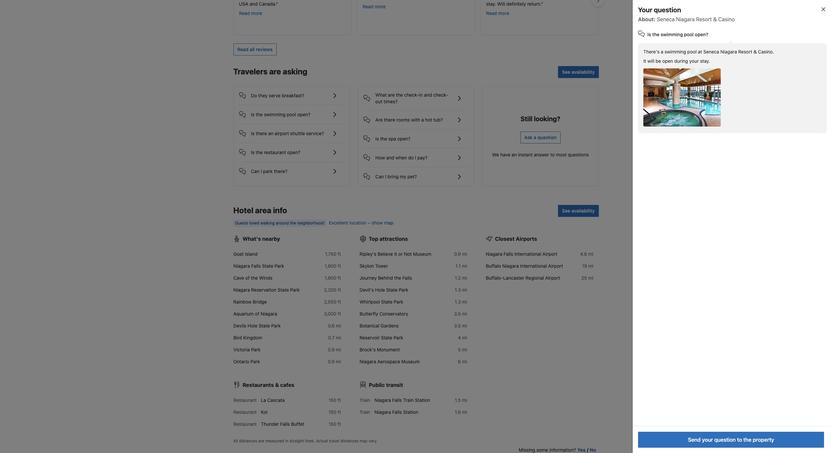 Task type: locate. For each thing, give the bounding box(es) containing it.
hole up whirlpool state park
[[375, 287, 385, 293]]

bird kingdom
[[233, 335, 262, 341]]

1 vertical spatial restaurant
[[233, 409, 257, 415]]

state for 0.6 mi
[[259, 323, 270, 329]]

2 vertical spatial question
[[715, 437, 736, 443]]

1 horizontal spatial more
[[375, 4, 386, 9]]

& left cafes
[[275, 382, 279, 388]]

a right ask
[[534, 135, 537, 140]]

send your question to the property
[[688, 437, 775, 443]]

asking
[[283, 67, 307, 76]]

there for are
[[384, 117, 395, 123]]

niagara falls station
[[375, 409, 419, 415]]

reservoir state park
[[360, 335, 403, 341]]

the inside what are the check-in and check- out times?
[[396, 92, 403, 98]]

are for asking
[[269, 67, 281, 76]]

state up winds
[[262, 263, 273, 269]]

check- up are there rooms with a hot tub? button at the top
[[404, 92, 419, 98]]

read more for middle read more button
[[363, 4, 386, 9]]

0 vertical spatial see availability
[[562, 69, 595, 75]]

distances left may
[[341, 439, 359, 444]]

0 horizontal spatial a
[[422, 117, 424, 123]]

thunder falls buffet
[[261, 421, 304, 427]]

1,750 ft
[[325, 251, 341, 257]]

airport left the '19'
[[548, 263, 563, 269]]

1 horizontal spatial can
[[376, 174, 384, 179]]

150 for cascata
[[329, 397, 337, 403]]

1 vertical spatial to
[[737, 437, 742, 443]]

2 horizontal spatial are
[[388, 92, 395, 98]]

are up times?
[[388, 92, 395, 98]]

2 vertical spatial &
[[275, 382, 279, 388]]

international up buffalo niagara international airport
[[515, 251, 542, 257]]

0 vertical spatial availability
[[572, 69, 595, 75]]

my
[[400, 174, 406, 179]]

is down do
[[251, 112, 255, 117]]

1 vertical spatial see availability button
[[558, 205, 599, 217]]

mi for bird kingdom
[[336, 335, 341, 341]]

1 vertical spatial see availability
[[562, 208, 595, 214]]

question right your
[[654, 6, 682, 14]]

1 vertical spatial 0.9 mi
[[328, 347, 341, 353]]

1 vertical spatial your
[[702, 437, 713, 443]]

park up 'conservatory'
[[394, 299, 403, 305]]

museum right the not
[[413, 251, 432, 257]]

a inside your question dialog
[[661, 49, 664, 55]]

0.9 mi for ontario park
[[328, 359, 341, 365]]

restaurant up all
[[233, 421, 257, 427]]

0 vertical spatial 0.9
[[454, 251, 461, 257]]

0 vertical spatial museum
[[413, 251, 432, 257]]

0 horizontal spatial it
[[394, 251, 397, 257]]

3 ft from the top
[[338, 275, 341, 281]]

bridge
[[253, 299, 267, 305]]

ft for rainbow bridge
[[338, 299, 341, 305]]

falls left buffet
[[280, 421, 290, 427]]

0.6
[[328, 323, 335, 329]]

is the swimming pool open?
[[648, 32, 709, 37], [251, 112, 311, 117]]

2 see availability from the top
[[562, 208, 595, 214]]

it will be open during your stay.
[[644, 58, 710, 64]]

and up hot
[[424, 92, 432, 98]]

a for ask
[[534, 135, 537, 140]]

1 150 from the top
[[329, 397, 337, 403]]

0 vertical spatial station
[[415, 397, 430, 403]]

1 vertical spatial 150
[[329, 409, 337, 415]]

1 horizontal spatial a
[[534, 135, 537, 140]]

and right how on the left top
[[386, 155, 394, 160]]

see availability for info
[[562, 208, 595, 214]]

to
[[551, 152, 555, 157], [737, 437, 742, 443]]

0.9 for ripley's believe it or not museum
[[454, 251, 461, 257]]

1 horizontal spatial to
[[737, 437, 742, 443]]

2 1,800 ft from the top
[[325, 275, 341, 281]]

0 vertical spatial 1.3
[[455, 287, 461, 293]]

2,550 ft
[[324, 299, 341, 305]]

ontario
[[233, 359, 249, 365]]

a left hot
[[422, 117, 424, 123]]

0 horizontal spatial i
[[261, 168, 262, 174]]

in inside what are the check-in and check- out times?
[[419, 92, 423, 98]]

0 vertical spatial airport
[[543, 251, 558, 257]]

devil's hole state park
[[360, 287, 408, 293]]

no
[[590, 447, 596, 453]]

ft for aquarium of niagara
[[338, 311, 341, 317]]

can i bring my pet? button
[[364, 167, 469, 181]]

2 horizontal spatial &
[[754, 49, 757, 55]]

are there rooms with a hot tub? button
[[364, 111, 469, 124]]

1 see from the top
[[562, 69, 571, 75]]

2 horizontal spatial i
[[415, 155, 416, 160]]

1 see availability from the top
[[562, 69, 595, 75]]

6 ft from the top
[[338, 311, 341, 317]]

pool up is there an airport shuttle service? 'button'
[[287, 112, 296, 117]]

travelers are asking
[[233, 67, 307, 76]]

0 horizontal spatial read more
[[239, 10, 262, 16]]

question inside ask a question button
[[538, 135, 557, 140]]

0 vertical spatial in
[[419, 92, 423, 98]]

1 1,800 from the top
[[325, 263, 337, 269]]

train up may
[[360, 409, 370, 415]]

the down the about:
[[653, 32, 660, 37]]

area
[[255, 206, 271, 215]]

of up devils hole state park
[[255, 311, 259, 317]]

ask
[[525, 135, 533, 140]]

can
[[251, 168, 260, 174], [376, 174, 384, 179]]

your
[[638, 6, 653, 14]]

i left bring in the left of the page
[[385, 174, 387, 179]]

1 vertical spatial is the swimming pool open?
[[251, 112, 311, 117]]

1 horizontal spatial check-
[[433, 92, 448, 98]]

7 ft from the top
[[338, 397, 341, 403]]

1.3 for whirlpool state park
[[455, 299, 461, 305]]

goat
[[233, 251, 244, 257]]

5 ft from the top
[[338, 299, 341, 305]]

mi for skylon tower
[[462, 263, 467, 269]]

0 vertical spatial an
[[268, 131, 274, 136]]

there
[[384, 117, 395, 123], [256, 131, 267, 136]]

0 vertical spatial a
[[661, 49, 664, 55]]

3.5 for conservatory
[[454, 311, 461, 317]]

1 1.3 from the top
[[455, 287, 461, 293]]

1.3 mi for devil's hole state park
[[455, 287, 467, 293]]

this is a carousel with rotating slides. it displays featured reviews of the property. use the next and previous buttons to navigate. region
[[228, 0, 604, 38]]

mi for ontario park
[[336, 359, 341, 365]]

park down kingdom
[[251, 347, 261, 353]]

1.1 mi
[[456, 263, 467, 269]]

reviews
[[256, 46, 273, 52]]

&
[[714, 16, 717, 22], [754, 49, 757, 55], [275, 382, 279, 388]]

2 horizontal spatial read more
[[486, 10, 509, 16]]

25 mi
[[582, 275, 594, 281]]

0 vertical spatial 1,800 ft
[[325, 263, 341, 269]]

1 horizontal spatial i
[[385, 174, 387, 179]]

1 horizontal spatial &
[[714, 16, 717, 22]]

aerospace
[[378, 359, 400, 365]]

is left spa
[[376, 136, 379, 142]]

6
[[458, 359, 461, 365]]

1 vertical spatial airport
[[548, 263, 563, 269]]

is inside your question dialog
[[648, 32, 651, 37]]

no button
[[590, 447, 596, 453]]

state right reservation
[[278, 287, 289, 293]]

casino.
[[758, 49, 774, 55]]

when
[[396, 155, 407, 160]]

falls for international
[[504, 251, 513, 257]]

station down niagara falls train station
[[403, 409, 419, 415]]

2 1,800 from the top
[[325, 275, 337, 281]]

1,800 ft up 2,200 ft
[[325, 275, 341, 281]]

mi for journey behind the falls
[[462, 275, 467, 281]]

2,200 ft
[[324, 287, 341, 293]]

0 horizontal spatial more
[[251, 10, 262, 16]]

distances
[[239, 439, 257, 444], [341, 439, 359, 444]]

falls right behind
[[403, 275, 412, 281]]

question inside send your question to the property button
[[715, 437, 736, 443]]

0 vertical spatial hole
[[375, 287, 385, 293]]

0.9 for victoria park
[[328, 347, 335, 353]]

falls up niagara falls station on the bottom
[[392, 397, 402, 403]]

there for is
[[256, 131, 267, 136]]

1 horizontal spatial is the swimming pool open?
[[648, 32, 709, 37]]

0 vertical spatial &
[[714, 16, 717, 22]]

0.7 mi
[[328, 335, 341, 341]]

1 " from the left
[[276, 1, 278, 7]]

state for 2,200 ft
[[278, 287, 289, 293]]

0 vertical spatial see availability button
[[558, 66, 599, 78]]

there inside 'button'
[[256, 131, 267, 136]]

and
[[424, 92, 432, 98], [386, 155, 394, 160]]

0 vertical spatial 1,800
[[325, 263, 337, 269]]

a up the "be"
[[661, 49, 664, 55]]

your left stay.
[[690, 58, 699, 64]]

is for is the spa open? button
[[376, 136, 379, 142]]

19
[[582, 263, 587, 269]]

actual
[[316, 439, 328, 444]]

mi for buffalo niagara international airport
[[589, 263, 594, 269]]

1 vertical spatial 1,800
[[325, 275, 337, 281]]

2 vertical spatial 150 ft
[[329, 421, 341, 427]]

check-
[[404, 92, 419, 98], [433, 92, 448, 98]]

1.3 mi
[[455, 287, 467, 293], [455, 299, 467, 305]]

1 vertical spatial see
[[562, 208, 571, 214]]

2 see from the top
[[562, 208, 571, 214]]

airport up buffalo niagara international airport
[[543, 251, 558, 257]]

0 vertical spatial 150 ft
[[329, 397, 341, 403]]

are left asking
[[269, 67, 281, 76]]

the left spa
[[380, 136, 387, 142]]

of right cave
[[245, 275, 250, 281]]

0 horizontal spatial "
[[276, 1, 278, 7]]

& inside your question about: seneca niagara resort & casino
[[714, 16, 717, 22]]

park down journey behind the falls
[[399, 287, 408, 293]]

1 horizontal spatial your
[[702, 437, 713, 443]]

can left bring in the left of the page
[[376, 174, 384, 179]]

buffalo-lancaster regional airport
[[486, 275, 560, 281]]

state up monument
[[381, 335, 392, 341]]

there left airport
[[256, 131, 267, 136]]

restaurants & cafes
[[243, 382, 294, 388]]

behind
[[378, 275, 393, 281]]

swimming down serve
[[264, 112, 286, 117]]

hole
[[375, 287, 385, 293], [248, 323, 258, 329]]

see availability button for hotel area info
[[558, 205, 599, 217]]

in for check-
[[419, 92, 423, 98]]

2 " from the left
[[541, 1, 543, 7]]

0 horizontal spatial there
[[256, 131, 267, 136]]

resort left casino
[[696, 16, 712, 22]]

1 vertical spatial 150 ft
[[329, 409, 341, 415]]

0 horizontal spatial an
[[268, 131, 274, 136]]

swimming down your question about: seneca niagara resort & casino
[[661, 32, 683, 37]]

is left airport
[[251, 131, 255, 136]]

2 1.3 mi from the top
[[455, 299, 467, 305]]

hole up kingdom
[[248, 323, 258, 329]]

state down journey behind the falls
[[386, 287, 398, 293]]

can i bring my pet?
[[376, 174, 417, 179]]

1 vertical spatial there
[[256, 131, 267, 136]]

0 horizontal spatial read more button
[[239, 10, 262, 17]]

straight
[[290, 439, 304, 444]]

the left restaurant on the top left of page
[[256, 149, 263, 155]]

state down aquarium of niagara
[[259, 323, 270, 329]]

is inside 'button'
[[251, 131, 255, 136]]

0 vertical spatial see
[[562, 69, 571, 75]]

airport for niagara falls international airport
[[543, 251, 558, 257]]

2 3.5 from the top
[[454, 323, 461, 329]]

150 for falls
[[329, 421, 337, 427]]

mi for whirlpool state park
[[462, 299, 467, 305]]

in up are there rooms with a hot tub? button at the top
[[419, 92, 423, 98]]

station up niagara falls station on the bottom
[[415, 397, 430, 403]]

0 horizontal spatial and
[[386, 155, 394, 160]]

1 horizontal spatial "
[[541, 1, 543, 7]]

kingdom
[[243, 335, 262, 341]]

4 ft from the top
[[338, 287, 341, 293]]

i right 'do'
[[415, 155, 416, 160]]

mi for brock's monument
[[462, 347, 467, 353]]

is the swimming pool open? down your question about: seneca niagara resort & casino
[[648, 32, 709, 37]]

seneca inside your question about: seneca niagara resort & casino
[[657, 16, 675, 22]]

restaurant left koi
[[233, 409, 257, 415]]

1 vertical spatial 1.3
[[455, 299, 461, 305]]

train for niagara falls station
[[360, 409, 370, 415]]

mi for butterfly conservatory
[[462, 311, 467, 317]]

question right send
[[715, 437, 736, 443]]

to left property
[[737, 437, 742, 443]]

1 150 ft from the top
[[329, 397, 341, 403]]

0 vertical spatial restaurant
[[233, 397, 257, 403]]

0 vertical spatial 0.9 mi
[[454, 251, 467, 257]]

1 horizontal spatial distances
[[341, 439, 359, 444]]

serve
[[269, 93, 281, 98]]

swimming
[[661, 32, 683, 37], [665, 49, 686, 55], [264, 112, 286, 117]]

0 vertical spatial and
[[424, 92, 432, 98]]

question up answer
[[538, 135, 557, 140]]

0 vertical spatial question
[[654, 6, 682, 14]]

open? right spa
[[398, 136, 411, 142]]

all
[[233, 439, 238, 444]]

an inside 'button'
[[268, 131, 274, 136]]

falls for train
[[392, 397, 402, 403]]

are inside what are the check-in and check- out times?
[[388, 92, 395, 98]]

0 horizontal spatial seneca
[[657, 16, 675, 22]]

19 mi
[[582, 263, 594, 269]]

1 availability from the top
[[572, 69, 595, 75]]

1 ft from the top
[[338, 251, 341, 257]]

2 ft from the top
[[338, 263, 341, 269]]

cave of the winds
[[233, 275, 273, 281]]

is for is the swimming pool open? button
[[251, 112, 255, 117]]

check- up the tub?
[[433, 92, 448, 98]]

1,800 for niagara falls state park
[[325, 263, 337, 269]]

1,800 up 2,200
[[325, 275, 337, 281]]

0 horizontal spatial of
[[245, 275, 250, 281]]

falls down niagara falls train station
[[392, 409, 402, 415]]

there?
[[274, 168, 288, 174]]

the right behind
[[394, 275, 401, 281]]

hole for devils
[[248, 323, 258, 329]]

1 vertical spatial of
[[255, 311, 259, 317]]

0 vertical spatial pool
[[684, 32, 694, 37]]

is left restaurant on the top left of page
[[251, 149, 255, 155]]

4
[[458, 335, 461, 341]]

1 see availability button from the top
[[558, 66, 599, 78]]

falls up the cave of the winds
[[251, 263, 261, 269]]

ft for cave of the winds
[[338, 275, 341, 281]]

international for falls
[[515, 251, 542, 257]]

9 ft from the top
[[338, 421, 341, 427]]

1 vertical spatial station
[[403, 409, 419, 415]]

seneca right the about:
[[657, 16, 675, 22]]

it inside your question dialog
[[644, 58, 647, 64]]

it left or
[[394, 251, 397, 257]]

0 vertical spatial your
[[690, 58, 699, 64]]

0 vertical spatial are
[[269, 67, 281, 76]]

hole for devil's
[[375, 287, 385, 293]]

2 vertical spatial 150
[[329, 421, 337, 427]]

park right ontario
[[251, 359, 260, 365]]

and inside what are the check-in and check- out times?
[[424, 92, 432, 98]]

are
[[269, 67, 281, 76], [388, 92, 395, 98], [258, 439, 264, 444]]

1 horizontal spatial question
[[654, 6, 682, 14]]

the up times?
[[396, 92, 403, 98]]

1,800 for cave of the winds
[[325, 275, 337, 281]]

distances right all
[[239, 439, 257, 444]]

there inside button
[[384, 117, 395, 123]]

is down the about:
[[648, 32, 651, 37]]

seneca up stay.
[[704, 49, 720, 55]]

1 horizontal spatial hole
[[375, 287, 385, 293]]

& left casino.
[[754, 49, 757, 55]]

questions
[[568, 152, 589, 157]]

to left most at the top
[[551, 152, 555, 157]]

your inside button
[[702, 437, 713, 443]]

150 ft
[[329, 397, 341, 403], [329, 409, 341, 415], [329, 421, 341, 427]]

0 horizontal spatial is the swimming pool open?
[[251, 112, 311, 117]]

2 1.3 from the top
[[455, 299, 461, 305]]

an left airport
[[268, 131, 274, 136]]

availability for hotel area info
[[572, 208, 595, 214]]

1,800 down 1,750
[[325, 263, 337, 269]]

resort left casino.
[[739, 49, 753, 55]]

1 vertical spatial 0.9
[[328, 347, 335, 353]]

1 restaurant from the top
[[233, 397, 257, 403]]

i left park
[[261, 168, 262, 174]]

there right are
[[384, 117, 395, 123]]

1 vertical spatial pool
[[688, 49, 697, 55]]

cave
[[233, 275, 244, 281]]

0.9 mi for ripley's believe it or not museum
[[454, 251, 467, 257]]

1 vertical spatial are
[[388, 92, 395, 98]]

airport right regional
[[546, 275, 560, 281]]

2 vertical spatial 0.9
[[328, 359, 335, 365]]

open? inside your question dialog
[[695, 32, 709, 37]]

niagara reservation state park
[[233, 287, 300, 293]]

3 150 from the top
[[329, 421, 337, 427]]

butterfly
[[360, 311, 378, 317]]

0 horizontal spatial in
[[285, 439, 289, 444]]

restaurant left la
[[233, 397, 257, 403]]

at
[[698, 49, 702, 55]]

2 distances from the left
[[341, 439, 359, 444]]

seneca
[[657, 16, 675, 22], [704, 49, 720, 55]]

see availability for asking
[[562, 69, 595, 75]]

2 vertical spatial swimming
[[264, 112, 286, 117]]

2 vertical spatial pool
[[287, 112, 296, 117]]

there's
[[644, 49, 660, 55]]

still looking?
[[521, 115, 561, 123]]

open? up the at
[[695, 32, 709, 37]]

1 1.3 mi from the top
[[455, 287, 467, 293]]

niagara inside your question about: seneca niagara resort & casino
[[676, 16, 695, 22]]

ft for niagara reservation state park
[[338, 287, 341, 293]]

answer
[[534, 152, 549, 157]]

swimming up it will be open during your stay.
[[665, 49, 686, 55]]

1 vertical spatial 3.5 mi
[[454, 323, 467, 329]]

1 horizontal spatial of
[[255, 311, 259, 317]]

journey
[[360, 275, 377, 281]]

mi for reservoir state park
[[462, 335, 467, 341]]

0 horizontal spatial resort
[[696, 16, 712, 22]]

your right send
[[702, 437, 713, 443]]

international up regional
[[520, 263, 547, 269]]

1,800 ft down 1,750 ft
[[325, 263, 341, 269]]

& left casino
[[714, 16, 717, 22]]

a
[[661, 49, 664, 55], [422, 117, 424, 123], [534, 135, 537, 140]]

an right have
[[512, 152, 517, 157]]

international for niagara
[[520, 263, 547, 269]]

1 3.5 from the top
[[454, 311, 461, 317]]

can left park
[[251, 168, 260, 174]]

1 3.5 mi from the top
[[454, 311, 467, 317]]

1 horizontal spatial are
[[269, 67, 281, 76]]

2 see availability button from the top
[[558, 205, 599, 217]]

mi for buffalo-lancaster regional airport
[[589, 275, 594, 281]]

3 150 ft from the top
[[329, 421, 341, 427]]

devils
[[233, 323, 246, 329]]

resort inside your question about: seneca niagara resort & casino
[[696, 16, 712, 22]]

2 check- from the left
[[433, 92, 448, 98]]

read more
[[363, 4, 386, 9], [239, 10, 262, 16], [486, 10, 509, 16]]

1 horizontal spatial and
[[424, 92, 432, 98]]

is there an airport shuttle service? button
[[239, 124, 344, 138]]

1 vertical spatial international
[[520, 263, 547, 269]]

2 horizontal spatial a
[[661, 49, 664, 55]]

1.6 mi
[[455, 409, 467, 415]]

1 vertical spatial hole
[[248, 323, 258, 329]]

train down the public
[[360, 397, 370, 403]]

2 vertical spatial restaurant
[[233, 421, 257, 427]]

airport for buffalo-lancaster regional airport
[[546, 275, 560, 281]]

times?
[[384, 99, 398, 104]]

we have an instant answer to most questions
[[492, 152, 589, 157]]

1,800 ft
[[325, 263, 341, 269], [325, 275, 341, 281]]

falls down closest
[[504, 251, 513, 257]]

in left straight
[[285, 439, 289, 444]]

open?
[[695, 32, 709, 37], [297, 112, 311, 117], [398, 136, 411, 142], [287, 149, 300, 155]]

1 vertical spatial in
[[285, 439, 289, 444]]

1 1,800 ft from the top
[[325, 263, 341, 269]]

museum right aerospace
[[402, 359, 420, 365]]

i for is the spa open?
[[385, 174, 387, 179]]

goat island
[[233, 251, 258, 257]]

is for the is the restaurant open? button
[[251, 149, 255, 155]]

pool down your question about: seneca niagara resort & casino
[[684, 32, 694, 37]]

2 availability from the top
[[572, 208, 595, 214]]

hotel area info
[[233, 206, 287, 215]]

3 restaurant from the top
[[233, 421, 257, 427]]

i
[[415, 155, 416, 160], [261, 168, 262, 174], [385, 174, 387, 179]]

yes button
[[578, 447, 586, 453]]

instant
[[518, 152, 533, 157]]

2 horizontal spatial read more button
[[486, 10, 509, 17]]

are left the measured on the bottom left
[[258, 439, 264, 444]]

0 vertical spatial it
[[644, 58, 647, 64]]

2 3.5 mi from the top
[[454, 323, 467, 329]]



Task type: describe. For each thing, give the bounding box(es) containing it.
most
[[556, 152, 567, 157]]

park right reservation
[[290, 287, 300, 293]]

airports
[[516, 236, 537, 242]]

read all reviews button
[[233, 43, 277, 55]]

what are the check-in and check- out times? button
[[364, 86, 469, 105]]

spa
[[389, 136, 396, 142]]

ask a question
[[525, 135, 557, 140]]

nearby
[[262, 236, 280, 242]]

open? up can i park there? button
[[287, 149, 300, 155]]

2 vertical spatial are
[[258, 439, 264, 444]]

to inside button
[[737, 437, 742, 443]]

koi
[[261, 409, 268, 415]]

8 ft from the top
[[338, 409, 341, 415]]

what's
[[243, 236, 261, 242]]

park up niagara reservation state park
[[275, 263, 284, 269]]

1.5
[[455, 397, 461, 403]]

is the restaurant open?
[[251, 149, 300, 155]]

airport for buffalo niagara international airport
[[548, 263, 563, 269]]

state for 1,800 ft
[[262, 263, 273, 269]]

botanical
[[360, 323, 380, 329]]

can for can i park there?
[[251, 168, 260, 174]]

restaurant for la
[[233, 397, 257, 403]]

niagara falls train station
[[375, 397, 430, 403]]

aquarium of niagara
[[233, 311, 277, 317]]

train up niagara falls station on the bottom
[[403, 397, 414, 403]]

state for 1.3 mi
[[386, 287, 398, 293]]

3,000
[[324, 311, 337, 317]]

is the swimming pool open? inside your question dialog
[[648, 32, 709, 37]]

lancaster
[[503, 275, 525, 281]]

the inside button
[[744, 437, 752, 443]]

do
[[251, 93, 257, 98]]

state down devil's hole state park
[[381, 299, 393, 305]]

mi for niagara falls international airport
[[589, 251, 594, 257]]

what are the check-in and check- out times?
[[376, 92, 448, 104]]

150 ft for falls
[[329, 421, 341, 427]]

or
[[399, 251, 403, 257]]

1,800 ft for niagara falls state park
[[325, 263, 341, 269]]

1 vertical spatial &
[[754, 49, 757, 55]]

" for right read more button
[[541, 1, 543, 7]]

airport
[[275, 131, 289, 136]]

park
[[263, 168, 273, 174]]

not
[[404, 251, 412, 257]]

your question about: seneca niagara resort & casino
[[638, 6, 735, 22]]

2 restaurant from the top
[[233, 409, 257, 415]]

room picture image
[[644, 68, 721, 127]]

more for leftmost read more button
[[251, 10, 262, 16]]

brock's monument
[[360, 347, 400, 353]]

see for asking
[[562, 69, 571, 75]]

brock's
[[360, 347, 376, 353]]

your question dialog
[[622, 0, 833, 453]]

1.3 for devil's hole state park
[[455, 287, 461, 293]]

information?
[[550, 447, 576, 453]]

mi for victoria park
[[336, 347, 341, 353]]

falls for state
[[251, 263, 261, 269]]

read more for right read more button
[[486, 10, 509, 16]]

2,200
[[324, 287, 337, 293]]

restaurant for thunder
[[233, 421, 257, 427]]

missing
[[519, 447, 535, 453]]

1 vertical spatial seneca
[[704, 49, 720, 55]]

2 150 ft from the top
[[329, 409, 341, 415]]

open? up shuttle
[[297, 112, 311, 117]]

reservoir
[[360, 335, 380, 341]]

availability for travelers are asking
[[572, 69, 595, 75]]

150 ft for cascata
[[329, 397, 341, 403]]

ontario park
[[233, 359, 260, 365]]

with
[[411, 117, 420, 123]]

1.6
[[455, 409, 461, 415]]

see for info
[[562, 208, 571, 214]]

more for right read more button
[[498, 10, 509, 16]]

question for ask a question
[[538, 135, 557, 140]]

hotel
[[233, 206, 253, 215]]

1 vertical spatial and
[[386, 155, 394, 160]]

1 vertical spatial museum
[[402, 359, 420, 365]]

will
[[648, 58, 655, 64]]

3.5 mi for botanical gardens
[[454, 323, 467, 329]]

question for send your question to the property
[[715, 437, 736, 443]]

1 check- from the left
[[404, 92, 419, 98]]

question inside your question about: seneca niagara resort & casino
[[654, 6, 682, 14]]

of for the
[[245, 275, 250, 281]]

an for instant
[[512, 152, 517, 157]]

what
[[376, 92, 387, 98]]

mi for devil's hole state park
[[462, 287, 467, 293]]

mi for devils hole state park
[[336, 323, 341, 329]]

buffalo niagara international airport
[[486, 263, 563, 269]]

more for middle read more button
[[375, 4, 386, 9]]

tower
[[375, 263, 388, 269]]

i for is there an airport shuttle service?
[[261, 168, 262, 174]]

how
[[376, 155, 385, 160]]

read more for leftmost read more button
[[239, 10, 262, 16]]

3.5 mi for butterfly conservatory
[[454, 311, 467, 317]]

4.6 mi
[[581, 251, 594, 257]]

the left winds
[[251, 275, 258, 281]]

the down they
[[256, 112, 263, 117]]

is the swimming pool open? inside button
[[251, 112, 311, 117]]

0.9 for ontario park
[[328, 359, 335, 365]]

0.6 mi
[[328, 323, 341, 329]]

train for niagara falls train station
[[360, 397, 370, 403]]

1.2
[[455, 275, 461, 281]]

1 vertical spatial a
[[422, 117, 424, 123]]

are for the
[[388, 92, 395, 98]]

in for measured
[[285, 439, 289, 444]]

1 vertical spatial swimming
[[665, 49, 686, 55]]

read all reviews
[[237, 46, 273, 52]]

pool inside button
[[287, 112, 296, 117]]

ft for goat island
[[338, 251, 341, 257]]

missing some information? yes / no
[[519, 447, 596, 453]]

1.5 mi
[[455, 397, 467, 403]]

shuttle
[[290, 131, 305, 136]]

closest
[[495, 236, 515, 242]]

1.3 mi for whirlpool state park
[[455, 299, 467, 305]]

ripley's
[[360, 251, 377, 257]]

mi for niagara aerospace museum
[[462, 359, 467, 365]]

rainbow
[[233, 299, 252, 305]]

falls for station
[[392, 409, 402, 415]]

is for is there an airport shuttle service? 'button'
[[251, 131, 255, 136]]

about:
[[638, 16, 656, 22]]

do they serve breakfast? button
[[239, 86, 344, 100]]

1.2 mi
[[455, 275, 467, 281]]

winds
[[259, 275, 273, 281]]

read inside read all reviews button
[[237, 46, 249, 52]]

skylon tower
[[360, 263, 388, 269]]

ft for niagara falls state park
[[338, 263, 341, 269]]

see availability button for travelers are asking
[[558, 66, 599, 78]]

transit
[[386, 382, 403, 388]]

mi for botanical gardens
[[462, 323, 467, 329]]

hot
[[425, 117, 432, 123]]

devils hole state park
[[233, 323, 281, 329]]

lines.
[[305, 439, 315, 444]]

mi for ripley's believe it or not museum
[[462, 251, 467, 257]]

park down gardens
[[394, 335, 403, 341]]

aquarium
[[233, 311, 254, 317]]

restaurant
[[264, 149, 286, 155]]

rooms
[[397, 117, 410, 123]]

niagara aerospace museum
[[360, 359, 420, 365]]

of for niagara
[[255, 311, 259, 317]]

niagara falls state park
[[233, 263, 284, 269]]

0 vertical spatial to
[[551, 152, 555, 157]]

botanical gardens
[[360, 323, 399, 329]]

1 vertical spatial it
[[394, 251, 397, 257]]

reservation
[[251, 287, 277, 293]]

can i park there? button
[[239, 162, 344, 175]]

can for can i bring my pet?
[[376, 174, 384, 179]]

falls for buffet
[[280, 421, 290, 427]]

have
[[500, 152, 511, 157]]

3.5 for gardens
[[454, 323, 461, 329]]

1 horizontal spatial resort
[[739, 49, 753, 55]]

how and when do i pay?
[[376, 155, 428, 160]]

conservatory
[[380, 311, 408, 317]]

1 horizontal spatial read more button
[[363, 3, 386, 10]]

is the spa open? button
[[364, 130, 469, 143]]

travelers
[[233, 67, 268, 76]]

0 horizontal spatial &
[[275, 382, 279, 388]]

0.9 mi for victoria park
[[328, 347, 341, 353]]

what's nearby
[[243, 236, 280, 242]]

info
[[273, 206, 287, 215]]

0 vertical spatial swimming
[[661, 32, 683, 37]]

2 150 from the top
[[329, 409, 337, 415]]

gardens
[[381, 323, 399, 329]]

vary.
[[369, 439, 378, 444]]

a for there's
[[661, 49, 664, 55]]

island
[[245, 251, 258, 257]]

6 mi
[[458, 359, 467, 365]]

measured
[[266, 439, 284, 444]]

send
[[688, 437, 701, 443]]

is the spa open?
[[376, 136, 411, 142]]

park down aquarium of niagara
[[271, 323, 281, 329]]

service?
[[306, 131, 324, 136]]

an for airport
[[268, 131, 274, 136]]

1 distances from the left
[[239, 439, 257, 444]]

1,800 ft for cave of the winds
[[325, 275, 341, 281]]

swimming inside button
[[264, 112, 286, 117]]

" for leftmost read more button
[[276, 1, 278, 7]]



Task type: vqa. For each thing, say whether or not it's contained in the screenshot.


